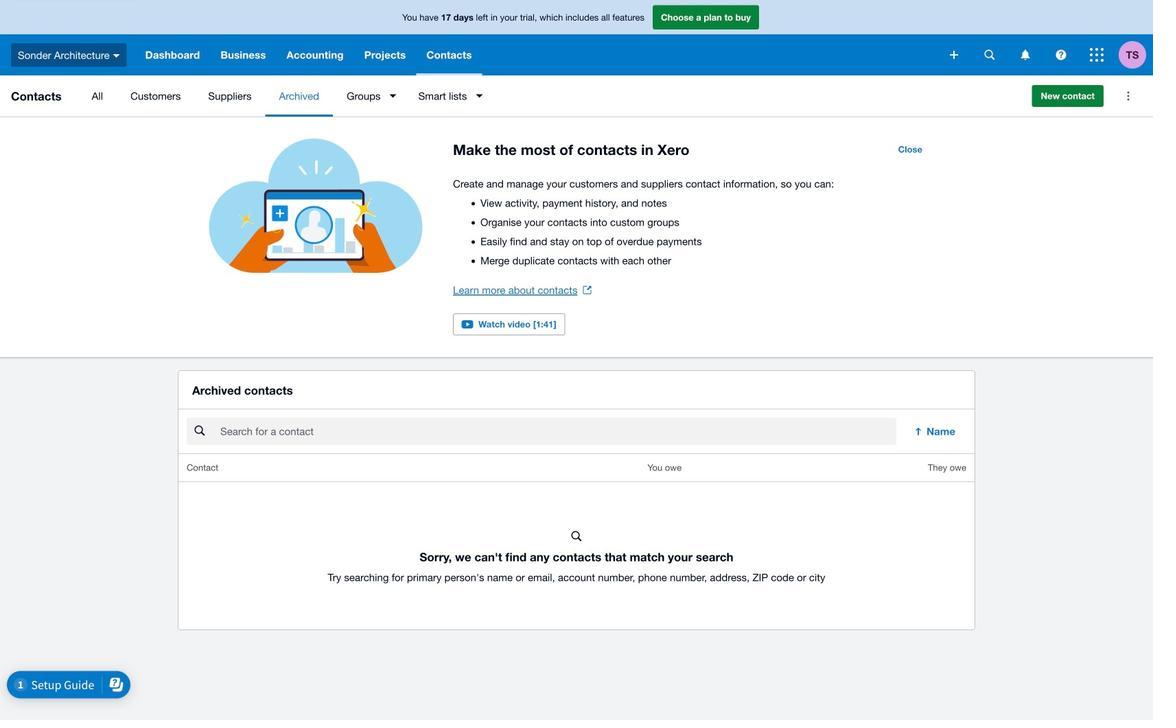 Task type: describe. For each thing, give the bounding box(es) containing it.
actions menu image
[[1115, 82, 1143, 110]]



Task type: vqa. For each thing, say whether or not it's contained in the screenshot.
svg image
yes



Task type: locate. For each thing, give the bounding box(es) containing it.
menu
[[78, 76, 1021, 117]]

svg image
[[1090, 48, 1104, 62], [985, 50, 995, 60], [1056, 50, 1067, 60], [950, 51, 959, 59], [113, 54, 120, 58]]

banner
[[0, 0, 1154, 76]]

contact list table element
[[179, 455, 975, 630]]

Search for a contact field
[[219, 419, 897, 445]]

svg image
[[1021, 50, 1030, 60]]



